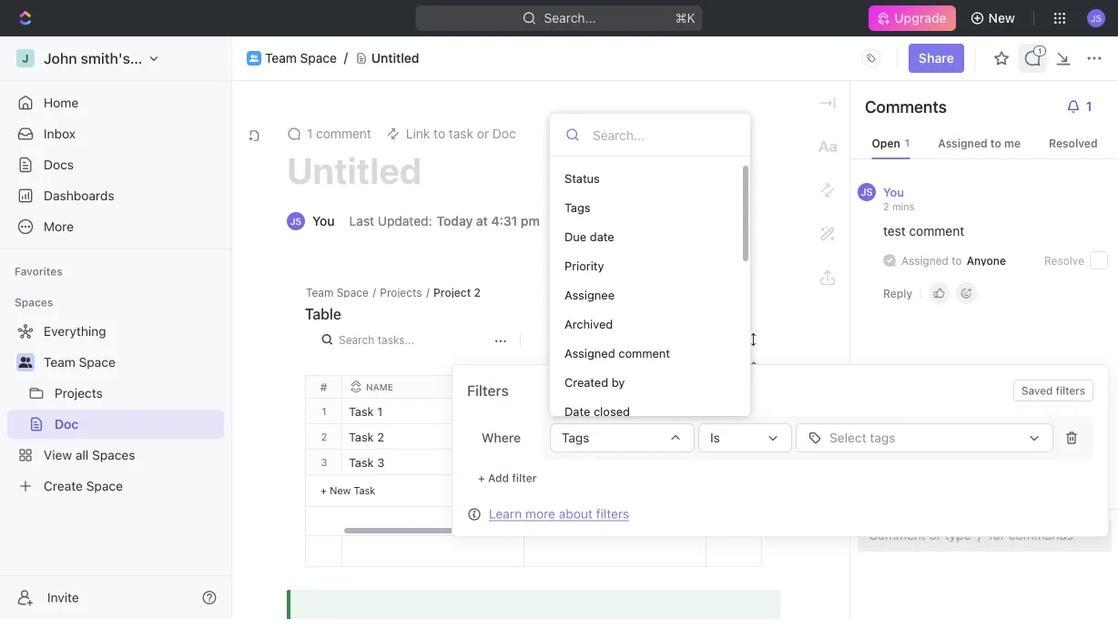 Task type: locate. For each thing, give the bounding box(es) containing it.
/ left projects
[[373, 286, 376, 299]]

0 vertical spatial tags
[[565, 201, 591, 215]]

3
[[377, 456, 385, 470], [321, 456, 328, 468]]

0 horizontal spatial team space link
[[44, 348, 220, 377]]

date
[[590, 230, 615, 244]]

+
[[478, 472, 485, 485]]

space right user group icon
[[79, 355, 116, 370]]

1 vertical spatial new
[[330, 485, 351, 497]]

tags up the due
[[565, 201, 591, 215]]

space up table
[[337, 286, 369, 299]]

task down task 2
[[349, 456, 374, 470]]

assigned to
[[902, 254, 963, 267]]

team space inside sidebar navigation
[[44, 355, 116, 370]]

team space for user group image
[[265, 51, 337, 66]]

task
[[349, 405, 374, 419], [349, 430, 374, 444], [349, 456, 374, 470], [354, 485, 376, 497]]

resolve
[[1045, 254, 1085, 267]]

updated:
[[378, 214, 432, 229]]

2 up task 3
[[377, 430, 384, 444]]

team right user group icon
[[44, 355, 75, 370]]

0 vertical spatial untitled
[[372, 51, 420, 66]]

docs
[[44, 157, 74, 172]]

0 vertical spatial team space
[[265, 51, 337, 66]]

+ add filter
[[478, 472, 537, 485]]

1 vertical spatial assigned
[[902, 254, 949, 267]]

2 inside the you 2 mins
[[884, 200, 890, 212]]

cell
[[707, 399, 889, 424], [525, 425, 707, 449], [707, 425, 889, 449], [525, 450, 707, 475], [707, 450, 889, 475]]

0 vertical spatial to
[[991, 137, 1002, 149]]

0 vertical spatial team space link
[[265, 51, 337, 66]]

team up table
[[306, 286, 334, 299]]

assigned down test comment
[[902, 254, 949, 267]]

0 vertical spatial space
[[300, 51, 337, 66]]

new
[[989, 10, 1016, 26], [330, 485, 351, 497]]

2 vertical spatial space
[[79, 355, 116, 370]]

1 vertical spatial to
[[952, 254, 963, 267]]

1
[[307, 126, 313, 141], [377, 405, 383, 419], [322, 405, 327, 417]]

Search... text field
[[593, 121, 735, 148]]

filters right about
[[596, 507, 630, 522]]

filters right the saved
[[1057, 384, 1086, 397]]

filters
[[1057, 384, 1086, 397], [596, 507, 630, 522]]

2 left task 2
[[321, 431, 327, 443]]

share
[[919, 51, 955, 66]]

cell for task 2
[[707, 425, 889, 449]]

task for task 3
[[349, 456, 374, 470]]

2 vertical spatial assigned
[[565, 347, 616, 360]]

2 vertical spatial comment
[[619, 347, 671, 360]]

0 horizontal spatial /
[[373, 286, 376, 299]]

1 horizontal spatial team space
[[265, 51, 337, 66]]

space right user group image
[[300, 51, 337, 66]]

1 inside 1 2 3
[[322, 405, 327, 417]]

1 for 1 2 3
[[322, 405, 327, 417]]

3 down task 2
[[377, 456, 385, 470]]

team right user group image
[[265, 51, 297, 66]]

to for assigned to me
[[991, 137, 1002, 149]]

spaces
[[15, 296, 53, 309]]

1 horizontal spatial filters
[[1057, 384, 1086, 397]]

1 horizontal spatial comment
[[619, 347, 671, 360]]

comment
[[316, 126, 372, 141], [910, 224, 965, 239], [619, 347, 671, 360]]

new button
[[964, 4, 1027, 33]]

2 inside team space / projects / project 2 table
[[474, 286, 481, 299]]

new right "upgrade"
[[989, 10, 1016, 26]]

0 horizontal spatial 1
[[307, 126, 313, 141]]

0 horizontal spatial team space
[[44, 355, 116, 370]]

date
[[565, 405, 591, 419]]

row group
[[306, 399, 343, 507], [343, 399, 1119, 536], [716, 399, 762, 507], [716, 537, 762, 567]]

due
[[565, 230, 587, 244]]

task down the task 1 on the left of page
[[349, 430, 374, 444]]

press space to select this row. row
[[306, 399, 343, 425], [343, 399, 1119, 425], [306, 425, 343, 450], [343, 425, 1119, 450], [306, 450, 343, 476], [343, 450, 1119, 476], [343, 537, 1119, 568]]

2
[[884, 200, 890, 212], [474, 286, 481, 299], [377, 430, 384, 444], [321, 431, 327, 443]]

2 inside 1 2 3
[[321, 431, 327, 443]]

new down task 3
[[330, 485, 351, 497]]

1 vertical spatial team space
[[44, 355, 116, 370]]

comment up the assigned to
[[910, 224, 965, 239]]

team space link
[[265, 51, 337, 66], [44, 348, 220, 377]]

1 vertical spatial comment
[[910, 224, 965, 239]]

new for new task
[[330, 485, 351, 497]]

0 horizontal spatial 3
[[321, 456, 328, 468]]

2 horizontal spatial team
[[306, 286, 334, 299]]

priority
[[565, 259, 604, 273]]

assigned left me on the top right
[[939, 137, 988, 149]]

Search tasks... text field
[[339, 327, 490, 353]]

1 horizontal spatial 3
[[377, 456, 385, 470]]

1 horizontal spatial team
[[265, 51, 297, 66]]

open
[[872, 137, 901, 149]]

comment up last
[[316, 126, 372, 141]]

john smith
[[531, 405, 588, 419]]

team for user group icon
[[44, 355, 75, 370]]

2 horizontal spatial 1
[[377, 405, 383, 419]]

team inside sidebar navigation
[[44, 355, 75, 370]]

2 horizontal spatial comment
[[910, 224, 965, 239]]

to for assigned to
[[952, 254, 963, 267]]

team inside team space / projects / project 2 table
[[306, 286, 334, 299]]

1 vertical spatial team space link
[[44, 348, 220, 377]]

task for task 1
[[349, 405, 374, 419]]

you 2 mins
[[884, 185, 915, 212]]

2 right project
[[474, 286, 481, 299]]

1 vertical spatial space
[[337, 286, 369, 299]]

search...
[[544, 10, 596, 26]]

comment up by
[[619, 347, 671, 360]]

to
[[991, 137, 1002, 149], [952, 254, 963, 267]]

0 vertical spatial new
[[989, 10, 1016, 26]]

team space right user group image
[[265, 51, 337, 66]]

tags
[[565, 201, 591, 215], [562, 430, 590, 445]]

team
[[265, 51, 297, 66], [306, 286, 334, 299], [44, 355, 75, 370]]

0 horizontal spatial to
[[952, 254, 963, 267]]

team space right user group icon
[[44, 355, 116, 370]]

1 horizontal spatial team space link
[[265, 51, 337, 66]]

row
[[343, 376, 1119, 398]]

0 vertical spatial assigned
[[939, 137, 988, 149]]

2 inside press space to select this row. row
[[377, 430, 384, 444]]

task up task 2
[[349, 405, 374, 419]]

filter
[[512, 472, 537, 485]]

favorites button
[[7, 261, 70, 282]]

0 horizontal spatial team
[[44, 355, 75, 370]]

untitled
[[372, 51, 420, 66], [287, 149, 422, 192]]

0 horizontal spatial filters
[[596, 507, 630, 522]]

1 vertical spatial team
[[306, 286, 334, 299]]

2 / from the left
[[426, 286, 430, 299]]

learn more about filters
[[489, 507, 630, 522]]

/ left project
[[426, 286, 430, 299]]

closed
[[594, 405, 630, 419]]

user group image
[[250, 54, 259, 62]]

team space link for user group icon
[[44, 348, 220, 377]]

team space
[[265, 51, 337, 66], [44, 355, 116, 370]]

press space to select this row. row containing task 2
[[343, 425, 1119, 450]]

0 vertical spatial comment
[[316, 126, 372, 141]]

dashboards link
[[7, 181, 224, 210]]

new for new
[[989, 10, 1016, 26]]

table
[[305, 306, 342, 323]]

to left me on the top right
[[991, 137, 1002, 149]]

task 3
[[349, 456, 385, 470]]

mins
[[893, 200, 915, 212]]

assigned for assigned to
[[902, 254, 949, 267]]

/
[[373, 286, 376, 299], [426, 286, 430, 299]]

you
[[884, 185, 905, 199]]

new inside button
[[989, 10, 1016, 26]]

pm
[[521, 214, 540, 229]]

assigned down archived
[[565, 347, 616, 360]]

0 vertical spatial team
[[265, 51, 297, 66]]

row group containing task 1
[[343, 399, 1119, 536]]

press space to select this row. row containing task 3
[[343, 450, 1119, 476]]

tags button
[[550, 424, 695, 453]]

row group containing 1 2 3
[[306, 399, 343, 507]]

space inside sidebar navigation
[[79, 355, 116, 370]]

1 vertical spatial tags
[[562, 430, 590, 445]]

2 vertical spatial team
[[44, 355, 75, 370]]

tasks...
[[378, 333, 415, 346]]

test comment
[[884, 224, 965, 239]]

by
[[612, 376, 625, 389]]

last
[[349, 214, 374, 229]]

press space to select this row. row containing 3
[[306, 450, 343, 476]]

3 left task 3
[[321, 456, 328, 468]]

0 horizontal spatial comment
[[316, 126, 372, 141]]

0 horizontal spatial new
[[330, 485, 351, 497]]

2 down you
[[884, 200, 890, 212]]

assigned
[[939, 137, 988, 149], [902, 254, 949, 267], [565, 347, 616, 360]]

1 horizontal spatial 1
[[322, 405, 327, 417]]

team for user group image
[[265, 51, 297, 66]]

space
[[300, 51, 337, 66], [337, 286, 369, 299], [79, 355, 116, 370]]

1 horizontal spatial to
[[991, 137, 1002, 149]]

invite
[[47, 590, 79, 605]]

home link
[[7, 88, 224, 118]]

1 horizontal spatial /
[[426, 286, 430, 299]]

press space to select this row. row containing task 1
[[343, 399, 1119, 425]]

reply
[[884, 287, 913, 300]]

1 vertical spatial filters
[[596, 507, 630, 522]]

upgrade
[[895, 10, 947, 26]]

task down task 3
[[354, 485, 376, 497]]

to down test comment
[[952, 254, 963, 267]]

2 for 1 2 3
[[321, 431, 327, 443]]

1 / from the left
[[373, 286, 376, 299]]

4:31
[[491, 214, 518, 229]]

tags down date
[[562, 430, 590, 445]]

test
[[884, 224, 906, 239]]

1 vertical spatial untitled
[[287, 149, 422, 192]]

grid
[[306, 376, 1119, 568]]

created by
[[565, 376, 625, 389]]

1 horizontal spatial new
[[989, 10, 1016, 26]]



Task type: vqa. For each thing, say whether or not it's contained in the screenshot.
Trash
no



Task type: describe. For each thing, give the bounding box(es) containing it.
0 vertical spatial filters
[[1057, 384, 1086, 397]]

saved filters
[[1022, 384, 1086, 397]]

home
[[44, 95, 79, 110]]

2 for task 2
[[377, 430, 384, 444]]

press space to select this row. row containing 2
[[306, 425, 343, 450]]

comment for 1 comment
[[316, 126, 372, 141]]

team space / projects / project 2 table
[[305, 286, 481, 323]]

dashboards
[[44, 188, 114, 203]]

me
[[1005, 137, 1021, 149]]

space for team space link associated with user group image
[[300, 51, 337, 66]]

search tasks...
[[339, 333, 415, 346]]

team space for user group icon
[[44, 355, 116, 370]]

resolved
[[1049, 137, 1098, 149]]

status
[[565, 172, 600, 185]]

learn
[[489, 507, 522, 522]]

archived
[[565, 317, 613, 331]]

1 comment
[[307, 126, 372, 141]]

sidebar navigation
[[0, 36, 232, 619]]

js
[[861, 186, 873, 198]]

grid containing task 1
[[306, 376, 1119, 568]]

date closed
[[565, 405, 630, 419]]

upgrade link
[[869, 5, 956, 31]]

smith
[[558, 405, 588, 419]]

user group image
[[19, 357, 32, 368]]

today
[[437, 214, 473, 229]]

cell for task 3
[[707, 450, 889, 475]]

team space link for user group image
[[265, 51, 337, 66]]

press space to select this row. row containing 1
[[306, 399, 343, 425]]

john
[[531, 405, 555, 419]]

2 for you 2 mins
[[884, 200, 890, 212]]

assigned for assigned comment
[[565, 347, 616, 360]]

space for team space link associated with user group icon
[[79, 355, 116, 370]]

cell for task 1
[[707, 399, 889, 424]]

john smith cell
[[525, 399, 707, 424]]

comments
[[865, 97, 947, 116]]

tags inside dropdown button
[[562, 430, 590, 445]]

search
[[339, 333, 375, 346]]

docs link
[[7, 150, 224, 179]]

#
[[320, 381, 327, 394]]

3 inside press space to select this row. row
[[377, 456, 385, 470]]

assigned for assigned to me
[[939, 137, 988, 149]]

due date
[[565, 230, 615, 244]]

inbox link
[[7, 119, 224, 148]]

comment for assigned comment
[[619, 347, 671, 360]]

1 inside press space to select this row. row
[[377, 405, 383, 419]]

inbox
[[44, 126, 76, 141]]

about
[[559, 507, 593, 522]]

project
[[434, 286, 471, 299]]

comment for test comment
[[910, 224, 965, 239]]

where
[[482, 430, 521, 445]]

projects
[[380, 286, 422, 299]]

assigned comment
[[565, 347, 671, 360]]

saved
[[1022, 384, 1054, 397]]

created
[[565, 376, 609, 389]]

task 2
[[349, 430, 384, 444]]

at
[[476, 214, 488, 229]]

⌘k
[[676, 10, 696, 26]]

assigned to me
[[939, 137, 1021, 149]]

task 1
[[349, 405, 383, 419]]

new task
[[330, 485, 376, 497]]

learn more about filters link
[[489, 507, 630, 522]]

more
[[526, 507, 556, 522]]

task for task 2
[[349, 430, 374, 444]]

assignee
[[565, 288, 615, 302]]

1 for 1 comment
[[307, 126, 313, 141]]

favorites
[[15, 265, 63, 278]]

add
[[488, 472, 509, 485]]

last updated: today at 4:31 pm
[[349, 214, 540, 229]]

space inside team space / projects / project 2 table
[[337, 286, 369, 299]]

1 2 3
[[321, 405, 328, 468]]



